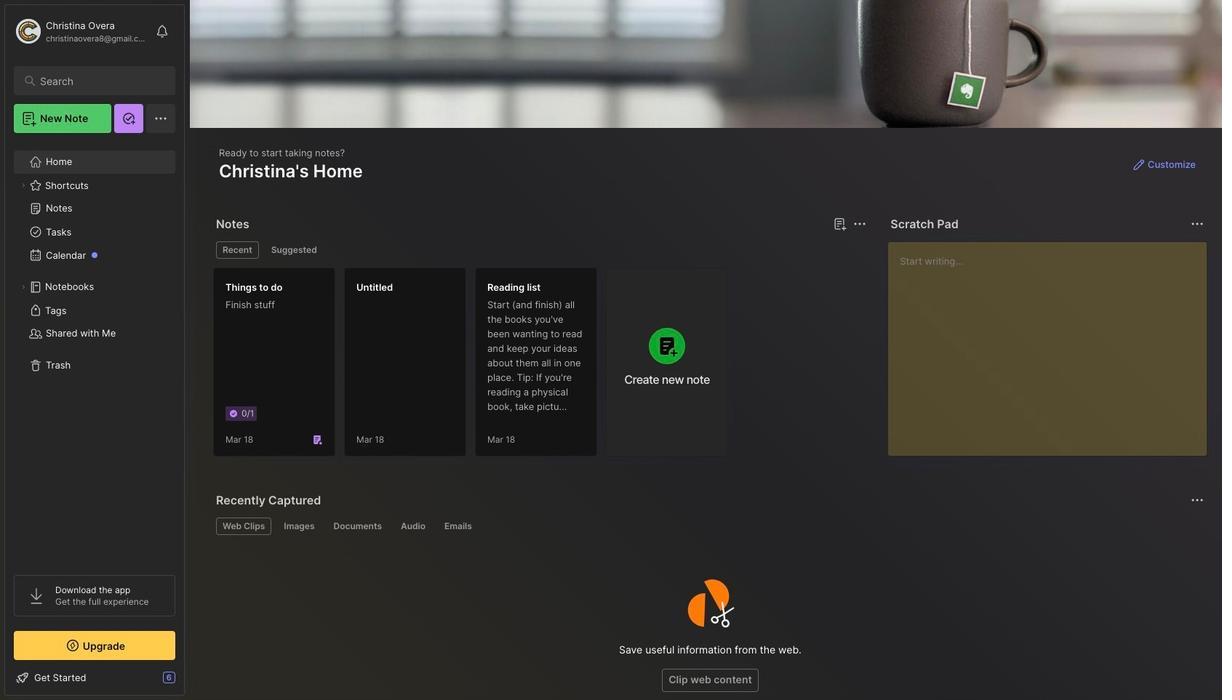 Task type: describe. For each thing, give the bounding box(es) containing it.
click to collapse image
[[184, 674, 195, 691]]

expand notebooks image
[[19, 283, 28, 292]]

Account field
[[14, 17, 148, 46]]

1 tab list from the top
[[216, 242, 865, 259]]

2 tab list from the top
[[216, 518, 1202, 536]]

Help and Learning task checklist field
[[5, 667, 184, 690]]

main element
[[0, 0, 189, 701]]



Task type: vqa. For each thing, say whether or not it's contained in the screenshot.
top tab list
yes



Task type: locate. For each thing, give the bounding box(es) containing it.
more actions image
[[852, 215, 869, 233], [1189, 215, 1207, 233], [1189, 492, 1207, 509]]

None search field
[[40, 72, 162, 90]]

none search field inside main element
[[40, 72, 162, 90]]

1 vertical spatial tab list
[[216, 518, 1202, 536]]

tree
[[5, 142, 184, 563]]

Start writing… text field
[[900, 242, 1207, 445]]

row group
[[213, 268, 737, 466]]

tree inside main element
[[5, 142, 184, 563]]

More actions field
[[850, 214, 871, 234], [1188, 214, 1208, 234], [1188, 490, 1208, 511]]

tab
[[216, 242, 259, 259], [265, 242, 324, 259], [216, 518, 272, 536], [277, 518, 321, 536], [327, 518, 389, 536], [394, 518, 432, 536], [438, 518, 479, 536]]

0 vertical spatial tab list
[[216, 242, 865, 259]]

tab list
[[216, 242, 865, 259], [216, 518, 1202, 536]]

Search text field
[[40, 74, 162, 88]]



